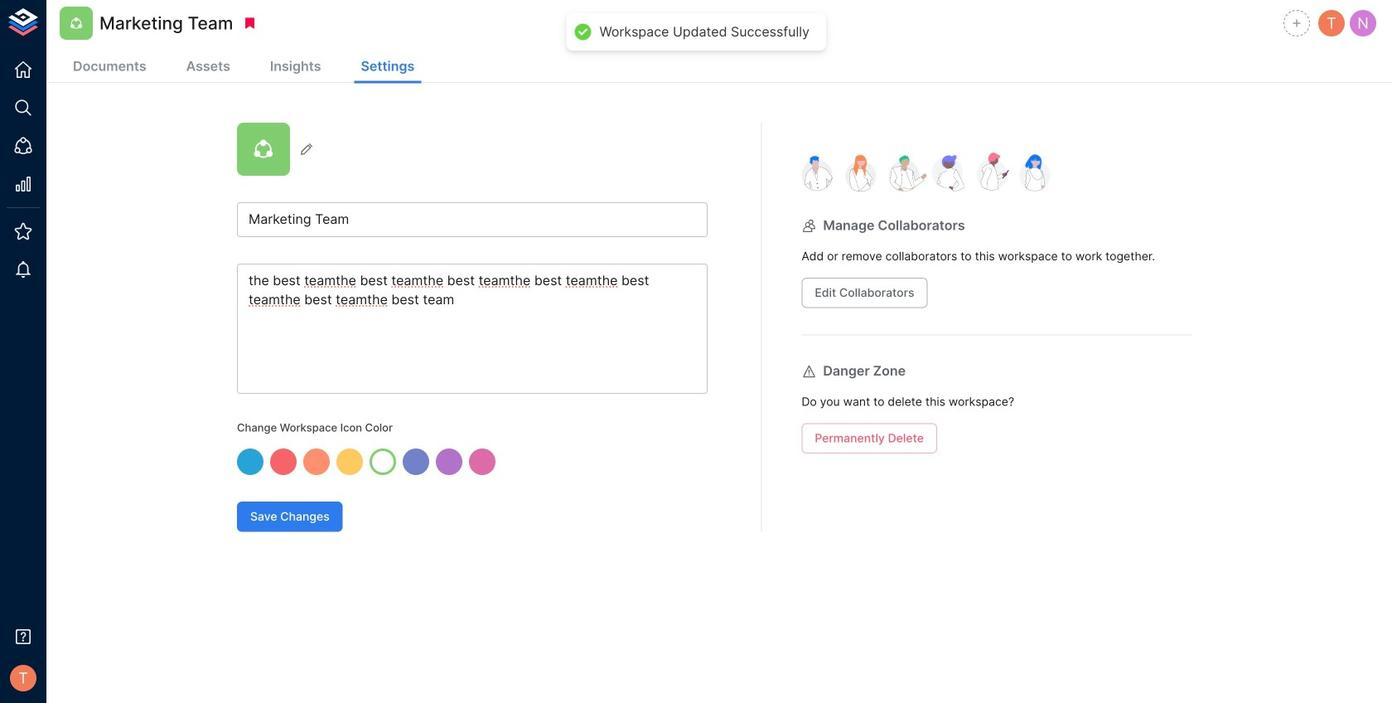 Task type: locate. For each thing, give the bounding box(es) containing it.
remove bookmark image
[[242, 16, 257, 31]]

status
[[600, 23, 810, 40]]

Workspace notes are visible to all members and guests. text field
[[237, 264, 708, 394]]



Task type: vqa. For each thing, say whether or not it's contained in the screenshot.
›
no



Task type: describe. For each thing, give the bounding box(es) containing it.
Workspace Name text field
[[237, 202, 708, 237]]



